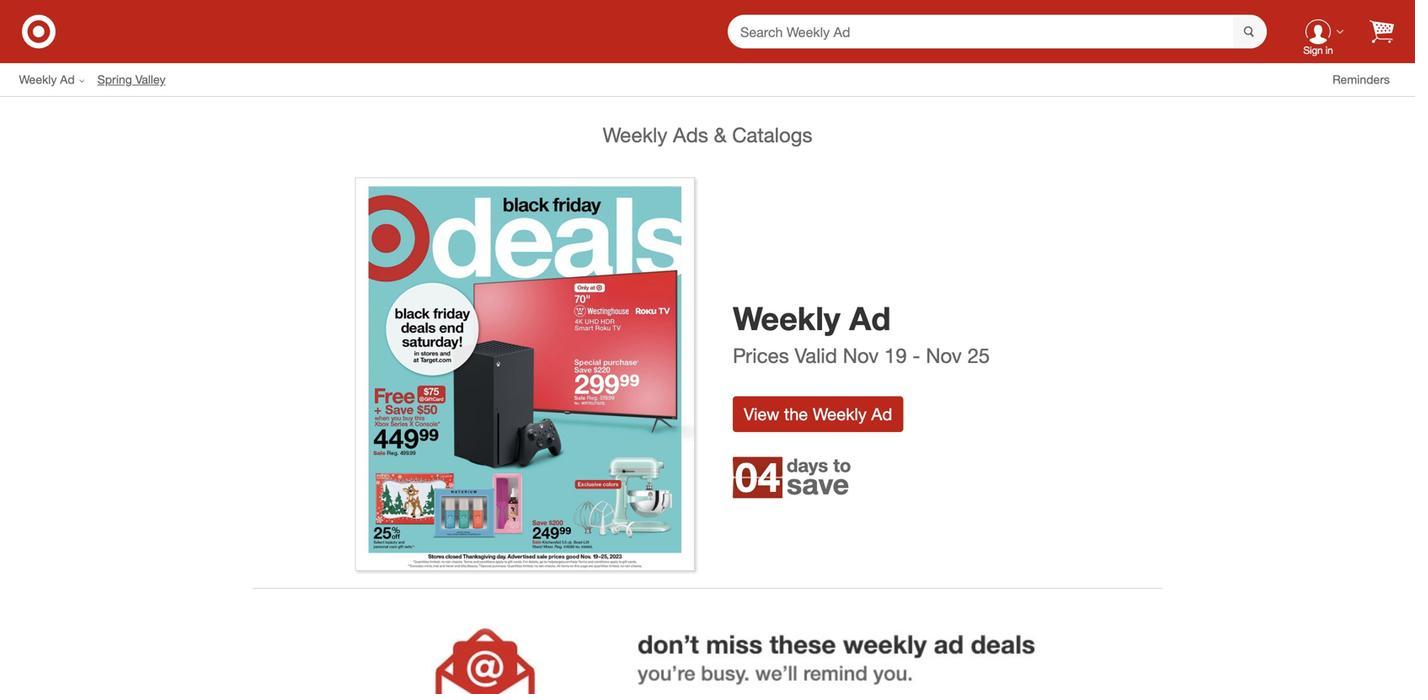 Task type: vqa. For each thing, say whether or not it's contained in the screenshot.
second '-' from the bottom of the page
no



Task type: describe. For each thing, give the bounding box(es) containing it.
view the weekly ad image
[[355, 177, 695, 571]]

go to target.com image
[[22, 15, 56, 48]]

don't miss these weekly ad deals. you're busy. we'll remind you. sign up now. image
[[269, 589, 1146, 694]]

ads
[[673, 123, 708, 147]]

04
[[735, 452, 780, 501]]

1 nov from the left
[[843, 343, 879, 368]]

ad for weekly ad
[[60, 72, 75, 87]]

sign in
[[1303, 44, 1333, 57]]

spring valley link
[[97, 71, 178, 88]]

ad for weekly ad prices valid nov 19 - nov 25
[[849, 299, 891, 338]]

valid
[[795, 343, 837, 368]]

weekly for weekly ad
[[19, 72, 57, 87]]

weekly ads & catalogs
[[603, 123, 812, 147]]

reminders link
[[1333, 71, 1403, 88]]

2 nov from the left
[[926, 343, 962, 368]]

sign in link
[[1292, 5, 1344, 58]]

to
[[833, 454, 851, 476]]

ad inside button
[[871, 404, 892, 424]]

the
[[784, 404, 808, 424]]

weekly inside button
[[813, 404, 867, 424]]

spring
[[97, 72, 132, 87]]



Task type: locate. For each thing, give the bounding box(es) containing it.
04 days to
[[735, 452, 851, 501]]

nov right -
[[926, 343, 962, 368]]

&
[[714, 123, 727, 147]]

form
[[728, 15, 1267, 50]]

view the weekly ad
[[744, 404, 892, 424]]

in
[[1326, 44, 1333, 57]]

25
[[967, 343, 990, 368]]

1 horizontal spatial nov
[[926, 343, 962, 368]]

weekly
[[19, 72, 57, 87], [603, 123, 667, 147], [733, 299, 840, 338], [813, 404, 867, 424]]

view the weekly ad button
[[733, 396, 903, 432]]

weekly down go to target.com image
[[19, 72, 57, 87]]

weekly for weekly ads & catalogs
[[603, 123, 667, 147]]

catalogs
[[732, 123, 812, 147]]

spring valley
[[97, 72, 166, 87]]

0 horizontal spatial nov
[[843, 343, 879, 368]]

weekly up prices
[[733, 299, 840, 338]]

view your cart on target.com image
[[1370, 20, 1394, 43]]

ad left spring
[[60, 72, 75, 87]]

ad down '19'
[[871, 404, 892, 424]]

prices
[[733, 343, 789, 368]]

reminders
[[1333, 72, 1390, 87]]

valley
[[135, 72, 166, 87]]

ad
[[60, 72, 75, 87], [849, 299, 891, 338], [871, 404, 892, 424]]

weekly ad prices valid nov 19 - nov 25
[[733, 299, 990, 368]]

Search Weekly Ad search field
[[728, 15, 1267, 50]]

view
[[744, 404, 779, 424]]

19
[[884, 343, 907, 368]]

weekly ad link
[[19, 71, 97, 88]]

1 vertical spatial ad
[[849, 299, 891, 338]]

nov
[[843, 343, 879, 368], [926, 343, 962, 368]]

weekly right the
[[813, 404, 867, 424]]

-
[[912, 343, 920, 368]]

2 vertical spatial ad
[[871, 404, 892, 424]]

weekly inside weekly ad prices valid nov 19 - nov 25
[[733, 299, 840, 338]]

weekly for weekly ad prices valid nov 19 - nov 25
[[733, 299, 840, 338]]

nov left '19'
[[843, 343, 879, 368]]

days
[[787, 454, 828, 476]]

weekly left ads
[[603, 123, 667, 147]]

weekly ad
[[19, 72, 75, 87]]

ad up '19'
[[849, 299, 891, 338]]

save
[[787, 466, 849, 501]]

0 vertical spatial ad
[[60, 72, 75, 87]]

sign
[[1303, 44, 1323, 57]]

ad inside weekly ad prices valid nov 19 - nov 25
[[849, 299, 891, 338]]



